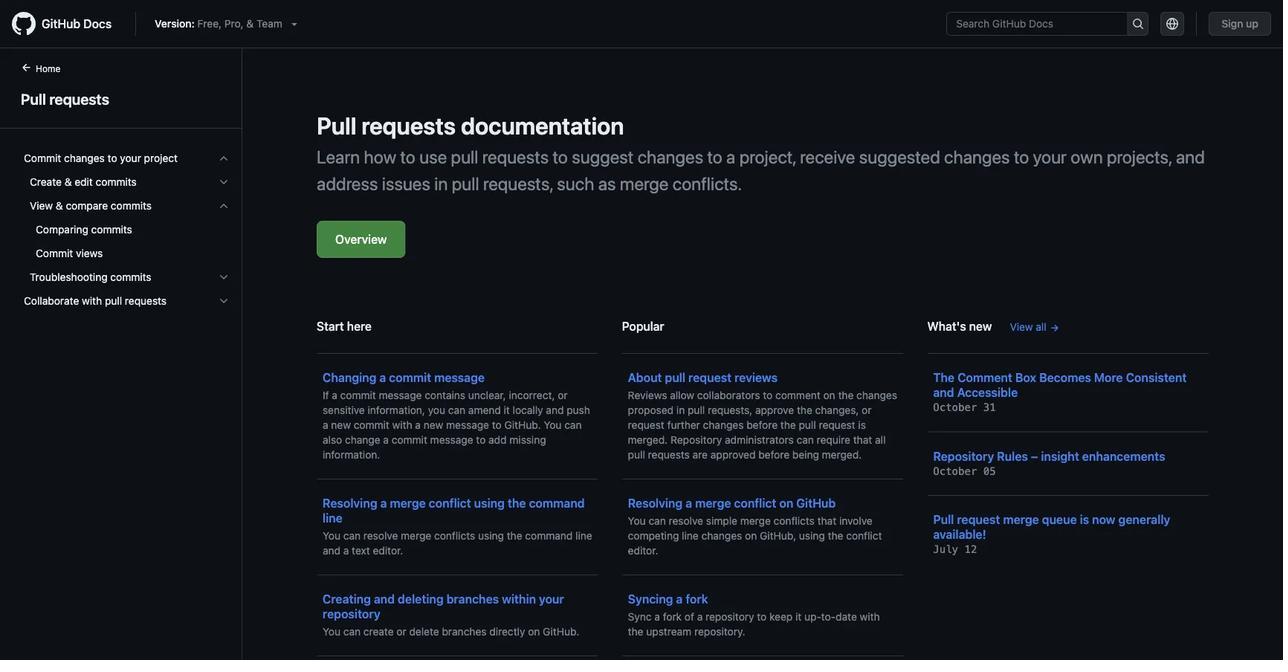 Task type: locate. For each thing, give the bounding box(es) containing it.
commits down commit changes to your project dropdown button
[[96, 176, 137, 188]]

can inside about pull request reviews reviews allow collaborators to comment on the changes proposed in pull requests, approve the changes, or request further changes before the pull request is merged. repository administrators can require that all pull requests are approved before being merged.
[[797, 434, 814, 446]]

and left text
[[323, 545, 341, 557]]

to left keep
[[757, 611, 767, 623]]

pull requests documentation learn how to use pull requests to suggest changes to a project, receive suggested changes to your own projects, and address issues in pull requests, such as merge conflicts.
[[317, 112, 1205, 194]]

0 vertical spatial sc 9kayk9 0 image
[[218, 152, 230, 164]]

proposed
[[628, 404, 674, 416]]

requests left the are
[[648, 449, 690, 461]]

the inside the resolving a merge conflict on github you can resolve simple merge conflicts that involve competing line changes on github, using the conflict editor.
[[828, 530, 844, 542]]

commit inside "link"
[[36, 247, 73, 259]]

that left involve
[[818, 515, 837, 527]]

on up changes,
[[823, 389, 835, 401]]

message down the you
[[430, 434, 473, 446]]

before up administrators
[[747, 419, 778, 431]]

july 12 element
[[933, 544, 977, 556]]

3 sc 9kayk9 0 image from the top
[[218, 271, 230, 283]]

0 horizontal spatial repository
[[671, 434, 722, 446]]

github
[[42, 17, 80, 31], [796, 496, 836, 510]]

repository
[[323, 607, 381, 621], [706, 611, 754, 623]]

1 vertical spatial conflicts
[[434, 530, 475, 542]]

1 sc 9kayk9 0 image from the top
[[218, 176, 230, 188]]

command
[[529, 496, 585, 510], [525, 530, 573, 542]]

0 horizontal spatial it
[[504, 404, 510, 416]]

projects,
[[1107, 146, 1172, 167]]

request down changes,
[[819, 419, 855, 431]]

collaborate with pull requests
[[24, 295, 167, 307]]

line left competing
[[576, 530, 592, 542]]

sc 9kayk9 0 image
[[218, 152, 230, 164], [218, 295, 230, 307]]

new down the you
[[424, 419, 443, 431]]

repository up repository.
[[706, 611, 754, 623]]

you down creating
[[323, 626, 341, 638]]

1 horizontal spatial fork
[[686, 592, 708, 606]]

repository rules – insight enhancements october 05
[[933, 449, 1165, 477]]

and
[[1176, 146, 1205, 167], [933, 386, 954, 400], [546, 404, 564, 416], [323, 545, 341, 557], [374, 592, 395, 606]]

None search field
[[947, 12, 1149, 36]]

changing a commit message if a commit message contains unclear, incorrect, or sensitive information, you can amend it locally and push a new commit with a new message to github. you can also change a commit message to add missing information.
[[323, 371, 590, 461]]

issues
[[382, 173, 430, 194]]

1 resolving from the left
[[323, 496, 377, 510]]

1 vertical spatial branches
[[442, 626, 487, 638]]

commit down comparing
[[36, 247, 73, 259]]

popular
[[622, 319, 664, 333]]

pull inside dropdown button
[[105, 295, 122, 307]]

1 vertical spatial all
[[875, 434, 886, 446]]

pull
[[451, 146, 478, 167], [452, 173, 479, 194], [105, 295, 122, 307], [665, 371, 686, 385], [688, 404, 705, 416], [799, 419, 816, 431], [628, 449, 645, 461]]

requests
[[49, 90, 109, 107], [361, 112, 456, 140], [482, 146, 549, 167], [125, 295, 167, 307], [648, 449, 690, 461]]

address
[[317, 173, 378, 194]]

can up being
[[797, 434, 814, 446]]

your up create & edit commits dropdown button in the left top of the page
[[120, 152, 141, 164]]

project
[[144, 152, 178, 164]]

available!
[[933, 528, 986, 542]]

can
[[448, 404, 466, 416], [565, 419, 582, 431], [797, 434, 814, 446], [649, 515, 666, 527], [343, 530, 361, 542], [343, 626, 361, 638]]

0 vertical spatial october
[[933, 401, 977, 414]]

commits
[[96, 176, 137, 188], [111, 200, 152, 212], [91, 223, 132, 236], [110, 271, 151, 283]]

pull up further
[[688, 404, 705, 416]]

commit
[[24, 152, 61, 164], [36, 247, 73, 259]]

1 horizontal spatial conflict
[[734, 496, 777, 510]]

you inside "resolving a merge conflict using the command line you can resolve merge conflicts using the command line and a text editor."
[[323, 530, 341, 542]]

pull up allow
[[665, 371, 686, 385]]

0 horizontal spatial view
[[30, 200, 53, 212]]

sc 9kayk9 0 image inside collaborate with pull requests dropdown button
[[218, 295, 230, 307]]

you inside the resolving a merge conflict on github you can resolve simple merge conflicts that involve competing line changes on github, using the conflict editor.
[[628, 515, 646, 527]]

1 horizontal spatial view
[[1010, 321, 1033, 333]]

resolving inside "resolving a merge conflict using the command line you can resolve merge conflicts using the command line and a text editor."
[[323, 496, 377, 510]]

before down administrators
[[759, 449, 790, 461]]

&
[[246, 17, 254, 30], [64, 176, 72, 188], [56, 200, 63, 212]]

directly
[[489, 626, 525, 638]]

0 horizontal spatial with
[[82, 295, 102, 307]]

own
[[1071, 146, 1103, 167]]

collaborators
[[697, 389, 760, 401]]

command up within
[[525, 530, 573, 542]]

0 vertical spatial github.
[[505, 419, 541, 431]]

how
[[364, 146, 396, 167]]

you up missing
[[544, 419, 562, 431]]

github. right directly
[[543, 626, 579, 638]]

your right within
[[539, 592, 564, 606]]

0 horizontal spatial editor.
[[373, 545, 403, 557]]

1 horizontal spatial all
[[1036, 321, 1047, 333]]

0 horizontal spatial line
[[323, 511, 343, 525]]

accessible
[[957, 386, 1018, 400]]

2 vertical spatial or
[[397, 626, 406, 638]]

1 vertical spatial view
[[1010, 321, 1033, 333]]

can inside the resolving a merge conflict on github you can resolve simple merge conflicts that involve competing line changes on github, using the conflict editor.
[[649, 515, 666, 527]]

pull down troubleshooting commits dropdown button
[[105, 295, 122, 307]]

2 october from the top
[[933, 465, 977, 477]]

1 vertical spatial &
[[64, 176, 72, 188]]

1 vertical spatial or
[[862, 404, 872, 416]]

commit views link
[[18, 242, 236, 265]]

view & compare commits element
[[12, 194, 242, 265], [12, 218, 242, 265]]

2 vertical spatial pull
[[933, 513, 954, 527]]

and inside creating and deleting branches within your repository you can create or delete branches directly on github.
[[374, 592, 395, 606]]

0 vertical spatial is
[[858, 419, 866, 431]]

amend
[[468, 404, 501, 416]]

views
[[76, 247, 103, 259]]

the
[[838, 389, 854, 401], [797, 404, 813, 416], [781, 419, 796, 431], [508, 496, 526, 510], [507, 530, 522, 542], [828, 530, 844, 542], [628, 626, 644, 638]]

05
[[983, 465, 996, 477]]

the down involve
[[828, 530, 844, 542]]

2 horizontal spatial conflict
[[846, 530, 882, 542]]

1 horizontal spatial new
[[424, 419, 443, 431]]

commit up change
[[354, 419, 389, 431]]

view & compare commits element for view & compare commits
[[12, 218, 242, 265]]

fork up upstream
[[663, 611, 682, 623]]

0 vertical spatial branches
[[447, 592, 499, 606]]

new right what's in the right of the page
[[969, 319, 992, 333]]

view all link
[[1010, 319, 1060, 335]]

view inside "dropdown button"
[[30, 200, 53, 212]]

it
[[504, 404, 510, 416], [796, 611, 802, 623]]

sync
[[628, 611, 652, 623]]

0 vertical spatial github
[[42, 17, 80, 31]]

the up within
[[507, 530, 522, 542]]

troubleshooting commits
[[30, 271, 151, 283]]

pull for merge
[[933, 513, 954, 527]]

1 vertical spatial is
[[1080, 513, 1089, 527]]

line down information. at the bottom left of the page
[[323, 511, 343, 525]]

1 october from the top
[[933, 401, 977, 414]]

changes,
[[815, 404, 859, 416]]

merged.
[[628, 434, 668, 446], [822, 449, 862, 461]]

1 horizontal spatial pull
[[317, 112, 356, 140]]

0 vertical spatial in
[[434, 173, 448, 194]]

0 horizontal spatial your
[[120, 152, 141, 164]]

require
[[817, 434, 851, 446]]

new
[[969, 319, 992, 333], [331, 419, 351, 431], [424, 419, 443, 431]]

you up creating
[[323, 530, 341, 542]]

1 vertical spatial repository
[[933, 449, 994, 463]]

0 horizontal spatial in
[[434, 173, 448, 194]]

troubleshooting commits button
[[18, 265, 236, 289]]

sc 9kayk9 0 image inside view & compare commits "dropdown button"
[[218, 200, 230, 212]]

to left use
[[400, 146, 416, 167]]

the up changes,
[[838, 389, 854, 401]]

0 horizontal spatial github.
[[505, 419, 541, 431]]

conflict for using
[[429, 496, 471, 510]]

it inside the changing a commit message if a commit message contains unclear, incorrect, or sensitive information, you can amend it locally and push a new commit with a new message to github. you can also change a commit message to add missing information.
[[504, 404, 510, 416]]

1 horizontal spatial is
[[1080, 513, 1089, 527]]

you
[[544, 419, 562, 431], [628, 515, 646, 527], [323, 530, 341, 542], [323, 626, 341, 638]]

box
[[1016, 371, 1037, 385]]

the down missing
[[508, 496, 526, 510]]

enhancements
[[1082, 449, 1165, 463]]

& for commit changes to your project
[[64, 176, 72, 188]]

branches left within
[[447, 592, 499, 606]]

1 horizontal spatial merged.
[[822, 449, 862, 461]]

that inside about pull request reviews reviews allow collaborators to comment on the changes proposed in pull requests, approve the changes, or request further changes before the pull request is merged. repository administrators can require that all pull requests are approved before being merged.
[[853, 434, 872, 446]]

github,
[[760, 530, 796, 542]]

is inside "pull request merge queue is now generally available! july 12"
[[1080, 513, 1089, 527]]

new down sensitive
[[331, 419, 351, 431]]

1 vertical spatial pull
[[317, 112, 356, 140]]

1 editor. from the left
[[373, 545, 403, 557]]

compare
[[66, 200, 108, 212]]

2 vertical spatial sc 9kayk9 0 image
[[218, 271, 230, 283]]

message up contains
[[434, 371, 485, 385]]

select language: current language is english image
[[1167, 18, 1179, 30]]

0 vertical spatial sc 9kayk9 0 image
[[218, 176, 230, 188]]

requests, left such
[[483, 173, 553, 194]]

0 horizontal spatial that
[[818, 515, 837, 527]]

1 vertical spatial commit
[[36, 247, 73, 259]]

& left edit
[[64, 176, 72, 188]]

0 horizontal spatial new
[[331, 419, 351, 431]]

upstream
[[646, 626, 692, 638]]

your inside dropdown button
[[120, 152, 141, 164]]

2 view & compare commits element from the top
[[12, 218, 242, 265]]

about pull request reviews reviews allow collaborators to comment on the changes proposed in pull requests, approve the changes, or request further changes before the pull request is merged. repository administrators can require that all pull requests are approved before being merged.
[[628, 371, 897, 461]]

github. inside creating and deleting branches within your repository you can create or delete branches directly on github.
[[543, 626, 579, 638]]

1 horizontal spatial &
[[64, 176, 72, 188]]

pull down "home"
[[21, 90, 46, 107]]

and right the projects,
[[1176, 146, 1205, 167]]

it left locally
[[504, 404, 510, 416]]

sc 9kayk9 0 image for collaborate with pull requests
[[218, 295, 230, 307]]

pull inside "pull request merge queue is now generally available! july 12"
[[933, 513, 954, 527]]

it left up-
[[796, 611, 802, 623]]

1 horizontal spatial that
[[853, 434, 872, 446]]

contains
[[425, 389, 466, 401]]

commit changes to your project element
[[12, 146, 242, 289], [12, 170, 242, 289]]

1 vertical spatial github.
[[543, 626, 579, 638]]

october inside the comment box becomes more consistent and accessible october 31
[[933, 401, 977, 414]]

your left own
[[1033, 146, 1067, 167]]

& inside "dropdown button"
[[56, 200, 63, 212]]

more
[[1094, 371, 1123, 385]]

or up push
[[558, 389, 568, 401]]

requests down documentation
[[482, 146, 549, 167]]

1 horizontal spatial requests,
[[708, 404, 753, 416]]

creating
[[323, 592, 371, 606]]

1 vertical spatial fork
[[663, 611, 682, 623]]

0 vertical spatial commit
[[24, 152, 61, 164]]

with down troubleshooting commits
[[82, 295, 102, 307]]

0 horizontal spatial &
[[56, 200, 63, 212]]

github left docs
[[42, 17, 80, 31]]

conflicts.
[[673, 173, 742, 194]]

using right github,
[[799, 530, 825, 542]]

1 commit changes to your project element from the top
[[12, 146, 242, 289]]

approve
[[755, 404, 794, 416]]

0 horizontal spatial merged.
[[628, 434, 668, 446]]

view & compare commits element for create & edit commits
[[12, 194, 242, 265]]

repository up october 05 "element"
[[933, 449, 994, 463]]

Search GitHub Docs search field
[[947, 13, 1127, 35]]

on inside about pull request reviews reviews allow collaborators to comment on the changes proposed in pull requests, approve the changes, or request further changes before the pull request is merged. repository administrators can require that all pull requests are approved before being merged.
[[823, 389, 835, 401]]

the down sync
[[628, 626, 644, 638]]

on right directly
[[528, 626, 540, 638]]

requests inside collaborate with pull requests dropdown button
[[125, 295, 167, 307]]

request
[[689, 371, 732, 385], [628, 419, 665, 431], [819, 419, 855, 431], [957, 513, 1000, 527]]

commit down changing
[[340, 389, 376, 401]]

repository inside about pull request reviews reviews allow collaborators to comment on the changes proposed in pull requests, approve the changes, or request further changes before the pull request is merged. repository administrators can require that all pull requests are approved before being merged.
[[671, 434, 722, 446]]

github docs link
[[12, 12, 124, 36]]

line inside the resolving a merge conflict on github you can resolve simple merge conflicts that involve competing line changes on github, using the conflict editor.
[[682, 530, 699, 542]]

0 horizontal spatial is
[[858, 419, 866, 431]]

commit inside dropdown button
[[24, 152, 61, 164]]

october
[[933, 401, 977, 414], [933, 465, 977, 477]]

can inside creating and deleting branches within your repository you can create or delete branches directly on github.
[[343, 626, 361, 638]]

0 horizontal spatial requests,
[[483, 173, 553, 194]]

& right pro,
[[246, 17, 254, 30]]

1 horizontal spatial your
[[539, 592, 564, 606]]

approved
[[711, 449, 756, 461]]

resolve
[[669, 515, 703, 527], [363, 530, 398, 542]]

0 horizontal spatial conflict
[[429, 496, 471, 510]]

1 horizontal spatial in
[[677, 404, 685, 416]]

commit for commit views
[[36, 247, 73, 259]]

is inside about pull request reviews reviews allow collaborators to comment on the changes proposed in pull requests, approve the changes, or request further changes before the pull request is merged. repository administrators can require that all pull requests are approved before being merged.
[[858, 419, 866, 431]]

1 view & compare commits element from the top
[[12, 194, 242, 265]]

1 horizontal spatial conflicts
[[774, 515, 815, 527]]

2 vertical spatial &
[[56, 200, 63, 212]]

with right date
[[860, 611, 880, 623]]

1 horizontal spatial github
[[796, 496, 836, 510]]

github down being
[[796, 496, 836, 510]]

with inside dropdown button
[[82, 295, 102, 307]]

comment
[[958, 371, 1013, 385]]

0 vertical spatial that
[[853, 434, 872, 446]]

commits inside "dropdown button"
[[111, 200, 152, 212]]

sc 9kayk9 0 image inside commit changes to your project dropdown button
[[218, 152, 230, 164]]

1 vertical spatial sc 9kayk9 0 image
[[218, 200, 230, 212]]

0 horizontal spatial conflicts
[[434, 530, 475, 542]]

commit
[[389, 371, 431, 385], [340, 389, 376, 401], [354, 419, 389, 431], [392, 434, 427, 446]]

0 horizontal spatial or
[[397, 626, 406, 638]]

0 horizontal spatial all
[[875, 434, 886, 446]]

is down changes,
[[858, 419, 866, 431]]

commit changes to your project element containing create & edit commits
[[12, 170, 242, 289]]

1 horizontal spatial repository
[[933, 449, 994, 463]]

1 vertical spatial october
[[933, 465, 977, 477]]

or
[[558, 389, 568, 401], [862, 404, 872, 416], [397, 626, 406, 638]]

0 vertical spatial it
[[504, 404, 510, 416]]

all inside about pull request reviews reviews allow collaborators to comment on the changes proposed in pull requests, approve the changes, or request further changes before the pull request is merged. repository administrators can require that all pull requests are approved before being merged.
[[875, 434, 886, 446]]

sc 9kayk9 0 image
[[218, 176, 230, 188], [218, 200, 230, 212], [218, 271, 230, 283]]

or inside creating and deleting branches within your repository you can create or delete branches directly on github.
[[397, 626, 406, 638]]

2 editor. from the left
[[628, 545, 658, 557]]

on up github,
[[779, 496, 794, 510]]

before
[[747, 419, 778, 431], [759, 449, 790, 461]]

conflicts up deleting
[[434, 530, 475, 542]]

0 vertical spatial or
[[558, 389, 568, 401]]

1 vertical spatial that
[[818, 515, 837, 527]]

request up collaborators
[[689, 371, 732, 385]]

pull requests element
[[0, 60, 242, 659]]

& inside dropdown button
[[64, 176, 72, 188]]

2 commit changes to your project element from the top
[[12, 170, 242, 289]]

conflict inside "resolving a merge conflict using the command line you can resolve merge conflicts using the command line and a text editor."
[[429, 496, 471, 510]]

1 vertical spatial sc 9kayk9 0 image
[[218, 295, 230, 307]]

1 sc 9kayk9 0 image from the top
[[218, 152, 230, 164]]

to up create & edit commits dropdown button in the left top of the page
[[108, 152, 117, 164]]

with inside the changing a commit message if a commit message contains unclear, incorrect, or sensitive information, you can amend it locally and push a new commit with a new message to github. you can also change a commit message to add missing information.
[[392, 419, 412, 431]]

2 sc 9kayk9 0 image from the top
[[218, 295, 230, 307]]

resolve up text
[[363, 530, 398, 542]]

is left now
[[1080, 513, 1089, 527]]

line right competing
[[682, 530, 699, 542]]

github inside the resolving a merge conflict on github you can resolve simple merge conflicts that involve competing line changes on github, using the conflict editor.
[[796, 496, 836, 510]]

0 vertical spatial with
[[82, 295, 102, 307]]

free,
[[197, 17, 222, 30]]

you up competing
[[628, 515, 646, 527]]

commit changes to your project element containing commit changes to your project
[[12, 146, 242, 289]]

delete
[[409, 626, 439, 638]]

2 horizontal spatial or
[[862, 404, 872, 416]]

0 vertical spatial view
[[30, 200, 53, 212]]

view & compare commits element containing view & compare commits
[[12, 194, 242, 265]]

add
[[489, 434, 507, 446]]

1 vertical spatial in
[[677, 404, 685, 416]]

comment
[[776, 389, 821, 401]]

conflicts up github,
[[774, 515, 815, 527]]

comparing
[[36, 223, 88, 236]]

locally
[[513, 404, 543, 416]]

github.
[[505, 419, 541, 431], [543, 626, 579, 638]]

1 horizontal spatial github.
[[543, 626, 579, 638]]

or right changes,
[[862, 404, 872, 416]]

1 vertical spatial resolve
[[363, 530, 398, 542]]

1 horizontal spatial with
[[392, 419, 412, 431]]

2 sc 9kayk9 0 image from the top
[[218, 200, 230, 212]]

line
[[323, 511, 343, 525], [576, 530, 592, 542], [682, 530, 699, 542]]

all right the require at the right bottom
[[875, 434, 886, 446]]

october left 05 at the bottom of page
[[933, 465, 977, 477]]

0 vertical spatial conflicts
[[774, 515, 815, 527]]

1 horizontal spatial repository
[[706, 611, 754, 623]]

0 vertical spatial repository
[[671, 434, 722, 446]]

resolving up competing
[[628, 496, 683, 510]]

can left "create"
[[343, 626, 361, 638]]

with down information,
[[392, 419, 412, 431]]

using
[[474, 496, 505, 510], [478, 530, 504, 542], [799, 530, 825, 542]]

unclear,
[[468, 389, 506, 401]]

commit views
[[36, 247, 103, 259]]

and left push
[[546, 404, 564, 416]]

2 horizontal spatial with
[[860, 611, 880, 623]]

pull inside 'pull requests documentation learn how to use pull requests to suggest changes to a project, receive suggested changes to your own projects, and address issues in pull requests, such as merge conflicts.'
[[317, 112, 356, 140]]

branches
[[447, 592, 499, 606], [442, 626, 487, 638]]

sc 9kayk9 0 image inside create & edit commits dropdown button
[[218, 176, 230, 188]]

editor. inside "resolving a merge conflict using the command line you can resolve merge conflicts using the command line and a text editor."
[[373, 545, 403, 557]]

1 horizontal spatial editor.
[[628, 545, 658, 557]]

repository inside the repository rules – insight enhancements october 05
[[933, 449, 994, 463]]

requests down troubleshooting commits dropdown button
[[125, 295, 167, 307]]

0 vertical spatial pull
[[21, 90, 46, 107]]

1 horizontal spatial it
[[796, 611, 802, 623]]

changes inside dropdown button
[[64, 152, 105, 164]]

0 vertical spatial requests,
[[483, 173, 553, 194]]

0 vertical spatial fork
[[686, 592, 708, 606]]

0 horizontal spatial fork
[[663, 611, 682, 623]]

1 vertical spatial requests,
[[708, 404, 753, 416]]

1 horizontal spatial or
[[558, 389, 568, 401]]

1 vertical spatial it
[[796, 611, 802, 623]]

resolving inside the resolving a merge conflict on github you can resolve simple merge conflicts that involve competing line changes on github, using the conflict editor.
[[628, 496, 683, 510]]

all up box
[[1036, 321, 1047, 333]]

editor. right text
[[373, 545, 403, 557]]

to up approve
[[763, 389, 773, 401]]

31
[[983, 401, 996, 414]]

& up comparing
[[56, 200, 63, 212]]

2 horizontal spatial your
[[1033, 146, 1067, 167]]

view & compare commits element containing comparing commits
[[12, 218, 242, 265]]

1 horizontal spatial resolve
[[669, 515, 703, 527]]

in down use
[[434, 173, 448, 194]]

2 resolving from the left
[[628, 496, 683, 510]]

editor. inside the resolving a merge conflict on github you can resolve simple merge conflicts that involve competing line changes on github, using the conflict editor.
[[628, 545, 658, 557]]

repository up the are
[[671, 434, 722, 446]]

can up text
[[343, 530, 361, 542]]

merge inside 'pull requests documentation learn how to use pull requests to suggest changes to a project, receive suggested changes to your own projects, and address issues in pull requests, such as merge conflicts.'
[[620, 173, 669, 194]]

resolve inside the resolving a merge conflict on github you can resolve simple merge conflicts that involve competing line changes on github, using the conflict editor.
[[669, 515, 703, 527]]

sc 9kayk9 0 image for create & edit commits
[[218, 200, 230, 212]]

resolving a merge conflict on github you can resolve simple merge conflicts that involve competing line changes on github, using the conflict editor.
[[628, 496, 882, 557]]

team
[[257, 17, 282, 30]]

sc 9kayk9 0 image inside troubleshooting commits dropdown button
[[218, 271, 230, 283]]

view up box
[[1010, 321, 1033, 333]]

that inside the resolving a merge conflict on github you can resolve simple merge conflicts that involve competing line changes on github, using the conflict editor.
[[818, 515, 837, 527]]

pull requests
[[21, 90, 109, 107]]

0 horizontal spatial resolve
[[363, 530, 398, 542]]

github docs
[[42, 17, 112, 31]]

0 horizontal spatial resolving
[[323, 496, 377, 510]]

commit up create
[[24, 152, 61, 164]]

requests, down collaborators
[[708, 404, 753, 416]]

to up add
[[492, 419, 502, 431]]



Task type: vqa. For each thing, say whether or not it's contained in the screenshot.
to within About pull request reviews Reviews allow collaborators to comment on the changes proposed in pull requests, approve the changes, or request further changes before the pull request is merged. Repository administrators can require that all pull requests are approved before being merged.
yes



Task type: describe. For each thing, give the bounding box(es) containing it.
the inside the syncing a fork sync a fork of a repository to keep it up-to-date with the upstream repository.
[[628, 626, 644, 638]]

with inside the syncing a fork sync a fork of a repository to keep it up-to-date with the upstream repository.
[[860, 611, 880, 623]]

pro,
[[224, 17, 244, 30]]

you inside creating and deleting branches within your repository you can create or delete branches directly on github.
[[323, 626, 341, 638]]

view for view & compare commits
[[30, 200, 53, 212]]

in inside 'pull requests documentation learn how to use pull requests to suggest changes to a project, receive suggested changes to your own projects, and address issues in pull requests, such as merge conflicts.'
[[434, 173, 448, 194]]

if
[[323, 389, 329, 401]]

up-
[[805, 611, 821, 623]]

view all
[[1010, 321, 1047, 333]]

2 horizontal spatial new
[[969, 319, 992, 333]]

using down add
[[474, 496, 505, 510]]

and inside 'pull requests documentation learn how to use pull requests to suggest changes to a project, receive suggested changes to your own projects, and address issues in pull requests, such as merge conflicts.'
[[1176, 146, 1205, 167]]

in inside about pull request reviews reviews allow collaborators to comment on the changes proposed in pull requests, approve the changes, or request further changes before the pull request is merged. repository administrators can require that all pull requests are approved before being merged.
[[677, 404, 685, 416]]

changes inside the resolving a merge conflict on github you can resolve simple merge conflicts that involve competing line changes on github, using the conflict editor.
[[702, 530, 742, 542]]

consistent
[[1126, 371, 1187, 385]]

0 horizontal spatial pull
[[21, 90, 46, 107]]

commit for commit changes to your project
[[24, 152, 61, 164]]

july
[[933, 544, 958, 556]]

to up conflicts.
[[707, 146, 723, 167]]

sign
[[1222, 17, 1244, 30]]

commit up information,
[[389, 371, 431, 385]]

collaborate
[[24, 295, 79, 307]]

as
[[598, 173, 616, 194]]

your inside 'pull requests documentation learn how to use pull requests to suggest changes to a project, receive suggested changes to your own projects, and address issues in pull requests, such as merge conflicts.'
[[1033, 146, 1067, 167]]

conflicts inside "resolving a merge conflict using the command line you can resolve merge conflicts using the command line and a text editor."
[[434, 530, 475, 542]]

and inside the changing a commit message if a commit message contains unclear, incorrect, or sensitive information, you can amend it locally and push a new commit with a new message to github. you can also change a commit message to add missing information.
[[546, 404, 564, 416]]

to inside the syncing a fork sync a fork of a repository to keep it up-to-date with the upstream repository.
[[757, 611, 767, 623]]

keep
[[770, 611, 793, 623]]

to inside dropdown button
[[108, 152, 117, 164]]

date
[[836, 611, 857, 623]]

using up within
[[478, 530, 504, 542]]

pull up being
[[799, 419, 816, 431]]

view & compare commits
[[30, 200, 152, 212]]

conflict for on
[[734, 496, 777, 510]]

version: free, pro, & team
[[155, 17, 282, 30]]

syncing a fork sync a fork of a repository to keep it up-to-date with the upstream repository.
[[628, 592, 880, 638]]

change
[[345, 434, 380, 446]]

message down amend
[[446, 419, 489, 431]]

suggest
[[572, 146, 634, 167]]

search image
[[1132, 18, 1144, 30]]

information,
[[368, 404, 425, 416]]

your inside creating and deleting branches within your repository you can create or delete branches directly on github.
[[539, 592, 564, 606]]

sc 9kayk9 0 image for commit changes to your project
[[218, 176, 230, 188]]

0 vertical spatial all
[[1036, 321, 1047, 333]]

syncing
[[628, 592, 673, 606]]

and inside the comment box becomes more consistent and accessible october 31
[[933, 386, 954, 400]]

requests up use
[[361, 112, 456, 140]]

up
[[1246, 17, 1259, 30]]

resolving a merge conflict using the command line you can resolve merge conflicts using the command line and a text editor.
[[323, 496, 592, 557]]

october 31 element
[[933, 401, 996, 414]]

1 vertical spatial command
[[525, 530, 573, 542]]

suggested
[[859, 146, 940, 167]]

the
[[933, 371, 955, 385]]

october inside the repository rules – insight enhancements october 05
[[933, 465, 977, 477]]

using inside the resolving a merge conflict on github you can resolve simple merge conflicts that involve competing line changes on github, using the conflict editor.
[[799, 530, 825, 542]]

message up information,
[[379, 389, 422, 401]]

request inside "pull request merge queue is now generally available! july 12"
[[957, 513, 1000, 527]]

on left github,
[[745, 530, 757, 542]]

here
[[347, 319, 372, 333]]

sign up
[[1222, 17, 1259, 30]]

1 vertical spatial before
[[759, 449, 790, 461]]

requests, inside about pull request reviews reviews allow collaborators to comment on the changes proposed in pull requests, approve the changes, or request further changes before the pull request is merged. repository administrators can require that all pull requests are approved before being merged.
[[708, 404, 753, 416]]

competing
[[628, 530, 679, 542]]

conflicts inside the resolving a merge conflict on github you can resolve simple merge conflicts that involve competing line changes on github, using the conflict editor.
[[774, 515, 815, 527]]

a inside 'pull requests documentation learn how to use pull requests to suggest changes to a project, receive suggested changes to your own projects, and address issues in pull requests, such as merge conflicts.'
[[726, 146, 736, 167]]

simple
[[706, 515, 738, 527]]

changing
[[323, 371, 377, 385]]

to inside about pull request reviews reviews allow collaborators to comment on the changes proposed in pull requests, approve the changes, or request further changes before the pull request is merged. repository administrators can require that all pull requests are approved before being merged.
[[763, 389, 773, 401]]

12
[[965, 544, 977, 556]]

sign up link
[[1209, 12, 1271, 36]]

incorrect,
[[509, 389, 555, 401]]

sc 9kayk9 0 image for commit changes to your project
[[218, 152, 230, 164]]

or inside the changing a commit message if a commit message contains unclear, incorrect, or sensitive information, you can amend it locally and push a new commit with a new message to github. you can also change a commit message to add missing information.
[[558, 389, 568, 401]]

request down the proposed
[[628, 419, 665, 431]]

what's new
[[927, 319, 992, 333]]

pull for documentation
[[317, 112, 356, 140]]

can inside "resolving a merge conflict using the command line you can resolve merge conflicts using the command line and a text editor."
[[343, 530, 361, 542]]

merge inside "pull request merge queue is now generally available! july 12"
[[1003, 513, 1039, 527]]

you
[[428, 404, 445, 416]]

start here
[[317, 319, 372, 333]]

commits down commit views "link"
[[110, 271, 151, 283]]

view & compare commits button
[[18, 194, 236, 218]]

commits down view & compare commits "dropdown button" in the left of the page
[[91, 223, 132, 236]]

commit changes to your project button
[[18, 146, 236, 170]]

2 horizontal spatial &
[[246, 17, 254, 30]]

use
[[419, 146, 447, 167]]

a inside the resolving a merge conflict on github you can resolve simple merge conflicts that involve competing line changes on github, using the conflict editor.
[[686, 496, 692, 510]]

triangle down image
[[288, 18, 300, 30]]

resolving for line
[[323, 496, 377, 510]]

0 vertical spatial command
[[529, 496, 585, 510]]

–
[[1031, 449, 1038, 463]]

missing
[[510, 434, 546, 446]]

it inside the syncing a fork sync a fork of a repository to keep it up-to-date with the upstream repository.
[[796, 611, 802, 623]]

sensitive
[[323, 404, 365, 416]]

to left add
[[476, 434, 486, 446]]

the comment box becomes more consistent and accessible october 31
[[933, 371, 1187, 414]]

create & edit commits button
[[18, 170, 236, 194]]

home link
[[15, 62, 84, 77]]

and inside "resolving a merge conflict using the command line you can resolve merge conflicts using the command line and a text editor."
[[323, 545, 341, 557]]

comparing commits
[[36, 223, 132, 236]]

repository inside the syncing a fork sync a fork of a repository to keep it up-to-date with the upstream repository.
[[706, 611, 754, 623]]

about
[[628, 371, 662, 385]]

the down approve
[[781, 419, 796, 431]]

repository.
[[694, 626, 745, 638]]

requests inside pull requests link
[[49, 90, 109, 107]]

pull right use
[[451, 146, 478, 167]]

1 horizontal spatial line
[[576, 530, 592, 542]]

the down comment in the bottom of the page
[[797, 404, 813, 416]]

start
[[317, 319, 344, 333]]

create
[[30, 176, 62, 188]]

0 vertical spatial before
[[747, 419, 778, 431]]

resolving for can
[[628, 496, 683, 510]]

resolve inside "resolving a merge conflict using the command line you can resolve merge conflicts using the command line and a text editor."
[[363, 530, 398, 542]]

pull right issues
[[452, 173, 479, 194]]

requests inside about pull request reviews reviews allow collaborators to comment on the changes proposed in pull requests, approve the changes, or request further changes before the pull request is merged. repository administrators can require that all pull requests are approved before being merged.
[[648, 449, 690, 461]]

create
[[363, 626, 394, 638]]

version:
[[155, 17, 195, 30]]

such
[[557, 173, 594, 194]]

troubleshooting
[[30, 271, 108, 283]]

pull request merge queue is now generally available! july 12
[[933, 513, 1171, 556]]

can down push
[[565, 419, 582, 431]]

to left own
[[1014, 146, 1029, 167]]

on inside creating and deleting branches within your repository you can create or delete branches directly on github.
[[528, 626, 540, 638]]

commit down information,
[[392, 434, 427, 446]]

receive
[[800, 146, 855, 167]]

learn
[[317, 146, 360, 167]]

requests, inside 'pull requests documentation learn how to use pull requests to suggest changes to a project, receive suggested changes to your own projects, and address issues in pull requests, such as merge conflicts.'
[[483, 173, 553, 194]]

pull down the proposed
[[628, 449, 645, 461]]

create & edit commits
[[30, 176, 137, 188]]

0 horizontal spatial github
[[42, 17, 80, 31]]

can down contains
[[448, 404, 466, 416]]

are
[[693, 449, 708, 461]]

or inside about pull request reviews reviews allow collaborators to comment on the changes proposed in pull requests, approve the changes, or request further changes before the pull request is merged. repository administrators can require that all pull requests are approved before being merged.
[[862, 404, 872, 416]]

& for create & edit commits
[[56, 200, 63, 212]]

involve
[[839, 515, 873, 527]]

you inside the changing a commit message if a commit message contains unclear, incorrect, or sensitive information, you can amend it locally and push a new commit with a new message to github. you can also change a commit message to add missing information.
[[544, 419, 562, 431]]

administrators
[[725, 434, 794, 446]]

also
[[323, 434, 342, 446]]

october 05 element
[[933, 465, 996, 477]]

project,
[[740, 146, 796, 167]]

to up such
[[553, 146, 568, 167]]

overview
[[335, 232, 387, 246]]

repository inside creating and deleting branches within your repository you can create or delete branches directly on github.
[[323, 607, 381, 621]]

overview link
[[317, 221, 406, 258]]

github. inside the changing a commit message if a commit message contains unclear, incorrect, or sensitive information, you can amend it locally and push a new commit with a new message to github. you can also change a commit message to add missing information.
[[505, 419, 541, 431]]

reviews
[[628, 389, 667, 401]]

now
[[1092, 513, 1116, 527]]

view for view all
[[1010, 321, 1033, 333]]

what's
[[927, 319, 966, 333]]



